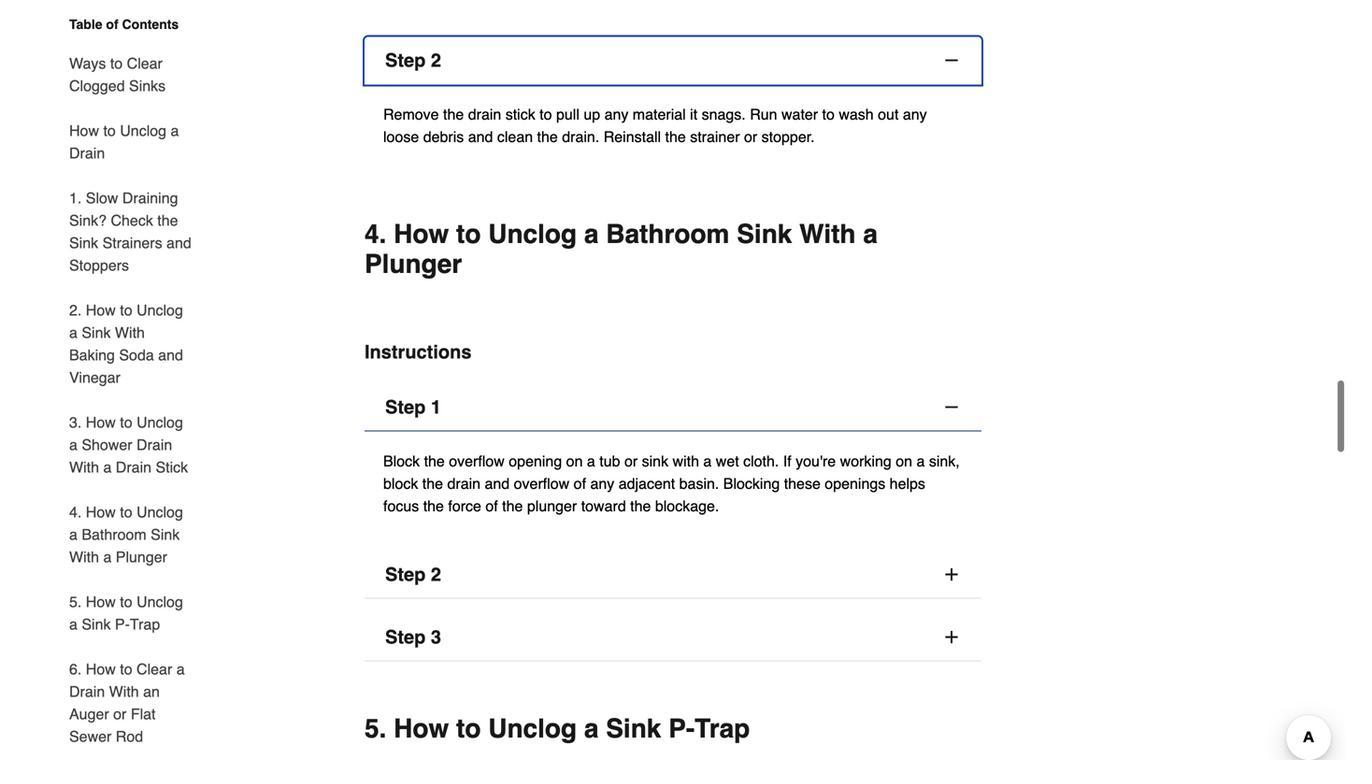Task type: locate. For each thing, give the bounding box(es) containing it.
on
[[566, 453, 583, 470], [896, 453, 913, 470]]

1 vertical spatial 4. how to unclog a bathroom sink with a plunger
[[69, 504, 183, 566]]

bathroom inside table of contents element
[[82, 526, 147, 543]]

1 vertical spatial step 2 button
[[365, 551, 982, 599]]

4. how to unclog a bathroom sink with a plunger
[[365, 219, 878, 279], [69, 504, 183, 566]]

step left 1
[[385, 397, 426, 418]]

1 horizontal spatial or
[[625, 453, 638, 470]]

toward
[[581, 498, 626, 515]]

step
[[385, 50, 426, 71], [385, 397, 426, 418], [385, 564, 426, 585], [385, 627, 426, 648]]

0 vertical spatial clear
[[127, 55, 163, 72]]

0 horizontal spatial 4.
[[69, 504, 82, 521]]

p- down step 3 "button"
[[669, 714, 695, 744]]

strainers
[[102, 234, 162, 252]]

drain up auger
[[69, 683, 105, 700]]

0 vertical spatial trap
[[130, 616, 160, 633]]

step up remove
[[385, 50, 426, 71]]

1 vertical spatial plunger
[[116, 548, 167, 566]]

to inside 6. how to clear a drain with an auger or flat sewer rod
[[120, 661, 132, 678]]

1 horizontal spatial trap
[[695, 714, 750, 744]]

overflow up force
[[449, 453, 505, 470]]

0 horizontal spatial trap
[[130, 616, 160, 633]]

3. how to unclog a shower drain with a drain stick
[[69, 414, 188, 476]]

1 vertical spatial p-
[[669, 714, 695, 744]]

drain.
[[562, 128, 600, 145]]

1 vertical spatial bathroom
[[82, 526, 147, 543]]

rod
[[116, 728, 143, 745]]

4 step from the top
[[385, 627, 426, 648]]

how inside 5. how to unclog a sink p-trap
[[86, 593, 116, 611]]

drain up 1.
[[69, 144, 105, 162]]

any
[[605, 106, 629, 123], [903, 106, 927, 123], [590, 475, 615, 492]]

5. inside 5. how to unclog a sink p-trap
[[69, 593, 82, 611]]

step 2 button up material
[[365, 37, 982, 85]]

drain inside block the overflow opening on a tub or sink with a wet cloth. if you're working on a sink, block the drain and overflow of any adjacent basin. blocking these openings helps focus the force of the plunger toward the blockage.
[[447, 475, 481, 492]]

unclog inside 2. how to unclog a sink with baking soda and vinegar
[[137, 302, 183, 319]]

2 for first step 2 button from the top
[[431, 50, 441, 71]]

0 vertical spatial drain
[[468, 106, 501, 123]]

0 horizontal spatial bathroom
[[82, 526, 147, 543]]

working
[[840, 453, 892, 470]]

sinks
[[129, 77, 166, 94]]

2 2 from the top
[[431, 564, 441, 585]]

3.
[[69, 414, 82, 431]]

unclog inside 4. how to unclog a bathroom sink with a plunger link
[[137, 504, 183, 521]]

tub
[[600, 453, 620, 470]]

4.
[[365, 219, 387, 249], [69, 504, 82, 521]]

1 2 from the top
[[431, 50, 441, 71]]

0 vertical spatial or
[[744, 128, 758, 145]]

step 2 up remove
[[385, 50, 441, 71]]

or
[[744, 128, 758, 145], [625, 453, 638, 470], [113, 706, 127, 723]]

0 vertical spatial overflow
[[449, 453, 505, 470]]

1. slow draining sink? check the sink strainers and stoppers link
[[69, 176, 194, 288]]

0 vertical spatial 5. how to unclog a sink p-trap
[[69, 593, 183, 633]]

clear up sinks
[[127, 55, 163, 72]]

unclog
[[120, 122, 166, 139], [488, 219, 577, 249], [137, 302, 183, 319], [137, 414, 183, 431], [137, 504, 183, 521], [137, 593, 183, 611], [488, 714, 577, 744]]

1 vertical spatial or
[[625, 453, 638, 470]]

0 horizontal spatial 5.
[[69, 593, 82, 611]]

with inside 2. how to unclog a sink with baking soda and vinegar
[[115, 324, 145, 341]]

water
[[782, 106, 818, 123]]

drain down shower
[[116, 459, 152, 476]]

sink inside 2. how to unclog a sink with baking soda and vinegar
[[82, 324, 111, 341]]

or left flat
[[113, 706, 127, 723]]

1 vertical spatial 4.
[[69, 504, 82, 521]]

a inside 5. how to unclog a sink p-trap
[[69, 616, 78, 633]]

drain
[[468, 106, 501, 123], [447, 475, 481, 492]]

step 2 up step 3
[[385, 564, 441, 585]]

clear up an
[[137, 661, 172, 678]]

6.
[[69, 661, 82, 678]]

1 horizontal spatial plunger
[[365, 249, 462, 279]]

0 vertical spatial 4. how to unclog a bathroom sink with a plunger
[[365, 219, 878, 279]]

0 horizontal spatial on
[[566, 453, 583, 470]]

1 horizontal spatial of
[[574, 475, 586, 492]]

step inside "button"
[[385, 627, 426, 648]]

2 step 2 from the top
[[385, 564, 441, 585]]

step 1 button
[[365, 384, 982, 432]]

pull
[[556, 106, 580, 123]]

plunger
[[365, 249, 462, 279], [116, 548, 167, 566]]

table
[[69, 17, 102, 32]]

to inside 3. how to unclog a shower drain with a drain stick
[[120, 414, 132, 431]]

2 step from the top
[[385, 397, 426, 418]]

ways to clear clogged sinks link
[[69, 41, 194, 108]]

to
[[110, 55, 123, 72], [540, 106, 552, 123], [822, 106, 835, 123], [103, 122, 116, 139], [456, 219, 481, 249], [120, 302, 132, 319], [120, 414, 132, 431], [120, 504, 132, 521], [120, 593, 132, 611], [120, 661, 132, 678], [456, 714, 481, 744]]

you're
[[796, 453, 836, 470]]

these
[[784, 475, 821, 492]]

check
[[111, 212, 153, 229]]

trap
[[130, 616, 160, 633], [695, 714, 750, 744]]

p-
[[115, 616, 130, 633], [669, 714, 695, 744]]

and right soda
[[158, 346, 183, 364]]

drain up the 'stick'
[[137, 436, 172, 454]]

helps
[[890, 475, 926, 492]]

plunger up 5. how to unclog a sink p-trap link
[[116, 548, 167, 566]]

drain left stick
[[468, 106, 501, 123]]

1 horizontal spatial 5. how to unclog a sink p-trap
[[365, 714, 750, 744]]

any right out
[[903, 106, 927, 123]]

contents
[[122, 17, 179, 32]]

step 2 button up step 3 "button"
[[365, 551, 982, 599]]

step 2 for 1st step 2 button from the bottom of the page
[[385, 564, 441, 585]]

clear inside ways to clear clogged sinks
[[127, 55, 163, 72]]

minus image
[[943, 398, 961, 417]]

step for 'step 1' button on the bottom of page
[[385, 397, 426, 418]]

minus image
[[943, 51, 961, 70]]

on left tub
[[566, 453, 583, 470]]

material
[[633, 106, 686, 123]]

plunger up instructions
[[365, 249, 462, 279]]

0 horizontal spatial or
[[113, 706, 127, 723]]

how
[[69, 122, 99, 139], [394, 219, 449, 249], [86, 302, 116, 319], [86, 414, 116, 431], [86, 504, 116, 521], [86, 593, 116, 611], [86, 661, 116, 678], [394, 714, 449, 744]]

1 horizontal spatial bathroom
[[606, 219, 730, 249]]

vinegar
[[69, 369, 121, 386]]

basin.
[[679, 475, 719, 492]]

the
[[443, 106, 464, 123], [537, 128, 558, 145], [665, 128, 686, 145], [157, 212, 178, 229], [424, 453, 445, 470], [422, 475, 443, 492], [423, 498, 444, 515], [630, 498, 651, 515]]

0 vertical spatial of
[[106, 17, 118, 32]]

1 vertical spatial of
[[574, 475, 586, 492]]

or inside 6. how to clear a drain with an auger or flat sewer rod
[[113, 706, 127, 723]]

and left clean
[[468, 128, 493, 145]]

on up helps at the right
[[896, 453, 913, 470]]

0 vertical spatial plunger
[[365, 249, 462, 279]]

an
[[143, 683, 160, 700]]

0 horizontal spatial plunger
[[116, 548, 167, 566]]

5. how to unclog a sink p-trap inside table of contents element
[[69, 593, 183, 633]]

and up of the
[[485, 475, 510, 492]]

step left 3
[[385, 627, 426, 648]]

0 vertical spatial step 2
[[385, 50, 441, 71]]

1 vertical spatial 5.
[[365, 714, 387, 744]]

drain up force
[[447, 475, 481, 492]]

or inside remove the drain stick to pull up any material it snags. run water to wash out any loose debris and clean the drain. reinstall the strainer or stopper.
[[744, 128, 758, 145]]

drain
[[69, 144, 105, 162], [137, 436, 172, 454], [116, 459, 152, 476], [69, 683, 105, 700]]

stoppers
[[69, 257, 129, 274]]

or down run
[[744, 128, 758, 145]]

1 horizontal spatial on
[[896, 453, 913, 470]]

1 horizontal spatial 4.
[[365, 219, 387, 249]]

snags.
[[702, 106, 746, 123]]

0 vertical spatial 5.
[[69, 593, 82, 611]]

remove the drain stick to pull up any material it snags. run water to wash out any loose debris and clean the drain. reinstall the strainer or stopper.
[[383, 106, 927, 145]]

1 vertical spatial step 2
[[385, 564, 441, 585]]

2 horizontal spatial or
[[744, 128, 758, 145]]

unclog inside 3. how to unclog a shower drain with a drain stick
[[137, 414, 183, 431]]

1 horizontal spatial overflow
[[514, 475, 570, 492]]

0 vertical spatial step 2 button
[[365, 37, 982, 85]]

table of contents
[[69, 17, 179, 32]]

it
[[690, 106, 698, 123]]

6. how to clear a drain with an auger or flat sewer rod link
[[69, 647, 194, 759]]

block
[[383, 453, 420, 470]]

5.
[[69, 593, 82, 611], [365, 714, 387, 744]]

to inside how to unclog a drain
[[103, 122, 116, 139]]

2 up remove
[[431, 50, 441, 71]]

6. how to clear a drain with an auger or flat sewer rod
[[69, 661, 185, 745]]

plus image
[[943, 565, 961, 584]]

0 horizontal spatial 5. how to unclog a sink p-trap
[[69, 593, 183, 633]]

sink
[[737, 219, 792, 249], [69, 234, 98, 252], [82, 324, 111, 341], [151, 526, 180, 543], [82, 616, 111, 633], [606, 714, 661, 744]]

1 step from the top
[[385, 50, 426, 71]]

baking
[[69, 346, 115, 364]]

1 vertical spatial 2
[[431, 564, 441, 585]]

stopper.
[[762, 128, 815, 145]]

4. inside table of contents element
[[69, 504, 82, 521]]

of inside block the overflow opening on a tub or sink with a wet cloth. if you're working on a sink, block the drain and overflow of any adjacent basin. blocking these openings helps focus the force of the plunger toward the blockage.
[[574, 475, 586, 492]]

overflow down opening
[[514, 475, 570, 492]]

loose
[[383, 128, 419, 145]]

2
[[431, 50, 441, 71], [431, 564, 441, 585]]

0 horizontal spatial p-
[[115, 616, 130, 633]]

with inside 3. how to unclog a shower drain with a drain stick
[[69, 459, 99, 476]]

step inside button
[[385, 397, 426, 418]]

1 horizontal spatial 5.
[[365, 714, 387, 744]]

a
[[171, 122, 179, 139], [584, 219, 599, 249], [863, 219, 878, 249], [69, 324, 78, 341], [69, 436, 78, 454], [587, 453, 595, 470], [704, 453, 712, 470], [917, 453, 925, 470], [103, 459, 112, 476], [69, 526, 78, 543], [103, 548, 112, 566], [69, 616, 78, 633], [176, 661, 185, 678], [584, 714, 599, 744]]

ways to clear clogged sinks
[[69, 55, 166, 94]]

5. how to unclog a sink p-trap
[[69, 593, 183, 633], [365, 714, 750, 744]]

sink inside 5. how to unclog a sink p-trap link
[[82, 616, 111, 633]]

of up "toward"
[[574, 475, 586, 492]]

1 step 2 button from the top
[[365, 37, 982, 85]]

1 vertical spatial overflow
[[514, 475, 570, 492]]

or right tub
[[625, 453, 638, 470]]

sink inside 1. slow draining sink? check the sink strainers and stoppers
[[69, 234, 98, 252]]

step up step 3
[[385, 564, 426, 585]]

block the overflow opening on a tub or sink with a wet cloth. if you're working on a sink, block the drain and overflow of any adjacent basin. blocking these openings helps focus the force of the plunger toward the blockage.
[[383, 453, 960, 515]]

step 2 button
[[365, 37, 982, 85], [365, 551, 982, 599]]

of
[[106, 17, 118, 32], [574, 475, 586, 492]]

auger
[[69, 706, 109, 723]]

1 vertical spatial clear
[[137, 661, 172, 678]]

2 step 2 button from the top
[[365, 551, 982, 599]]

1 vertical spatial drain
[[447, 475, 481, 492]]

1 horizontal spatial 4. how to unclog a bathroom sink with a plunger
[[365, 219, 878, 279]]

how inside how to unclog a drain
[[69, 122, 99, 139]]

a inside 2. how to unclog a sink with baking soda and vinegar
[[69, 324, 78, 341]]

2 vertical spatial or
[[113, 706, 127, 723]]

unclog inside how to unclog a drain
[[120, 122, 166, 139]]

drain inside remove the drain stick to pull up any material it snags. run water to wash out any loose debris and clean the drain. reinstall the strainer or stopper.
[[468, 106, 501, 123]]

overflow
[[449, 453, 505, 470], [514, 475, 570, 492]]

2 up 3
[[431, 564, 441, 585]]

p- up 6. how to clear a drain with an auger or flat sewer rod
[[115, 616, 130, 633]]

of right table
[[106, 17, 118, 32]]

0 vertical spatial p-
[[115, 616, 130, 633]]

1 step 2 from the top
[[385, 50, 441, 71]]

0 horizontal spatial 4. how to unclog a bathroom sink with a plunger
[[69, 504, 183, 566]]

any up "toward"
[[590, 475, 615, 492]]

any inside block the overflow opening on a tub or sink with a wet cloth. if you're working on a sink, block the drain and overflow of any adjacent basin. blocking these openings helps focus the force of the plunger toward the blockage.
[[590, 475, 615, 492]]

0 vertical spatial 2
[[431, 50, 441, 71]]

with
[[800, 219, 856, 249], [115, 324, 145, 341], [69, 459, 99, 476], [69, 548, 99, 566], [109, 683, 139, 700]]

2 on from the left
[[896, 453, 913, 470]]

3 step from the top
[[385, 564, 426, 585]]

any right up
[[605, 106, 629, 123]]

opening
[[509, 453, 562, 470]]

and
[[468, 128, 493, 145], [166, 234, 191, 252], [158, 346, 183, 364], [485, 475, 510, 492]]

and right the strainers
[[166, 234, 191, 252]]

step for step 3 "button"
[[385, 627, 426, 648]]



Task type: vqa. For each thing, say whether or not it's contained in the screenshot.
plus icon to the top
no



Task type: describe. For each thing, give the bounding box(es) containing it.
3
[[431, 627, 441, 648]]

how inside 2. how to unclog a sink with baking soda and vinegar
[[86, 302, 116, 319]]

plunger inside table of contents element
[[116, 548, 167, 566]]

reinstall
[[604, 128, 661, 145]]

to inside ways to clear clogged sinks
[[110, 55, 123, 72]]

and inside block the overflow opening on a tub or sink with a wet cloth. if you're working on a sink, block the drain and overflow of any adjacent basin. blocking these openings helps focus the force of the plunger toward the blockage.
[[485, 475, 510, 492]]

sink
[[642, 453, 669, 470]]

4. how to unclog a bathroom sink with a plunger link
[[69, 490, 194, 580]]

ways
[[69, 55, 106, 72]]

0 vertical spatial 4.
[[365, 219, 387, 249]]

to inside 5. how to unclog a sink p-trap
[[120, 593, 132, 611]]

clear inside 6. how to clear a drain with an auger or flat sewer rod
[[137, 661, 172, 678]]

remove
[[383, 106, 439, 123]]

and inside 1. slow draining sink? check the sink strainers and stoppers
[[166, 234, 191, 252]]

3. how to unclog a shower drain with a drain stick link
[[69, 400, 194, 490]]

2.
[[69, 302, 82, 319]]

how inside 6. how to clear a drain with an auger or flat sewer rod
[[86, 661, 116, 678]]

with inside 6. how to clear a drain with an auger or flat sewer rod
[[109, 683, 139, 700]]

step 3
[[385, 627, 441, 648]]

a inside 6. how to clear a drain with an auger or flat sewer rod
[[176, 661, 185, 678]]

2 for 1st step 2 button from the bottom of the page
[[431, 564, 441, 585]]

5. how to unclog a sink p-trap link
[[69, 580, 194, 647]]

1
[[431, 397, 441, 418]]

0 horizontal spatial overflow
[[449, 453, 505, 470]]

p- inside 5. how to unclog a sink p-trap
[[115, 616, 130, 633]]

how inside 3. how to unclog a shower drain with a drain stick
[[86, 414, 116, 431]]

plus image
[[943, 628, 961, 647]]

1 on from the left
[[566, 453, 583, 470]]

sink?
[[69, 212, 107, 229]]

step 2 for first step 2 button from the top
[[385, 50, 441, 71]]

debris
[[423, 128, 464, 145]]

with
[[673, 453, 699, 470]]

table of contents element
[[54, 15, 194, 760]]

force
[[448, 498, 482, 515]]

shower
[[82, 436, 132, 454]]

step for first step 2 button from the top
[[385, 50, 426, 71]]

clogged
[[69, 77, 125, 94]]

step for 1st step 2 button from the bottom of the page
[[385, 564, 426, 585]]

run
[[750, 106, 778, 123]]

draining
[[122, 189, 178, 207]]

openings
[[825, 475, 886, 492]]

4. how to unclog a bathroom sink with a plunger inside table of contents element
[[69, 504, 183, 566]]

flat
[[131, 706, 156, 723]]

to inside 2. how to unclog a sink with baking soda and vinegar
[[120, 302, 132, 319]]

plunger
[[527, 498, 577, 515]]

of the
[[486, 498, 523, 515]]

sewer
[[69, 728, 112, 745]]

how to unclog a drain
[[69, 122, 179, 162]]

slow
[[86, 189, 118, 207]]

out
[[878, 106, 899, 123]]

blockage.
[[655, 498, 719, 515]]

blocking
[[724, 475, 780, 492]]

and inside remove the drain stick to pull up any material it snags. run water to wash out any loose debris and clean the drain. reinstall the strainer or stopper.
[[468, 128, 493, 145]]

2. how to unclog a sink with baking soda and vinegar
[[69, 302, 183, 386]]

stick
[[156, 459, 188, 476]]

sink,
[[929, 453, 960, 470]]

1.
[[69, 189, 82, 207]]

unclog inside 5. how to unclog a sink p-trap
[[137, 593, 183, 611]]

stick
[[506, 106, 536, 123]]

wash
[[839, 106, 874, 123]]

0 horizontal spatial of
[[106, 17, 118, 32]]

1 vertical spatial 5. how to unclog a sink p-trap
[[365, 714, 750, 744]]

wet
[[716, 453, 739, 470]]

strainer
[[690, 128, 740, 145]]

up
[[584, 106, 600, 123]]

drain inside 6. how to clear a drain with an auger or flat sewer rod
[[69, 683, 105, 700]]

and inside 2. how to unclog a sink with baking soda and vinegar
[[158, 346, 183, 364]]

how to unclog a drain link
[[69, 108, 194, 176]]

step 3 button
[[365, 614, 982, 662]]

1 vertical spatial trap
[[695, 714, 750, 744]]

sink inside 4. how to unclog a bathroom sink with a plunger link
[[151, 526, 180, 543]]

0 vertical spatial bathroom
[[606, 219, 730, 249]]

trap inside table of contents element
[[130, 616, 160, 633]]

step 1
[[385, 397, 441, 418]]

soda
[[119, 346, 154, 364]]

clean
[[497, 128, 533, 145]]

focus
[[383, 498, 419, 515]]

if
[[783, 453, 792, 470]]

instructions
[[365, 341, 472, 363]]

2. how to unclog a sink with baking soda and vinegar link
[[69, 288, 194, 400]]

1. slow draining sink? check the sink strainers and stoppers
[[69, 189, 191, 274]]

cloth.
[[743, 453, 779, 470]]

the inside 1. slow draining sink? check the sink strainers and stoppers
[[157, 212, 178, 229]]

a inside how to unclog a drain
[[171, 122, 179, 139]]

block
[[383, 475, 418, 492]]

drain inside how to unclog a drain
[[69, 144, 105, 162]]

or inside block the overflow opening on a tub or sink with a wet cloth. if you're working on a sink, block the drain and overflow of any adjacent basin. blocking these openings helps focus the force of the plunger toward the blockage.
[[625, 453, 638, 470]]

1 horizontal spatial p-
[[669, 714, 695, 744]]

adjacent
[[619, 475, 675, 492]]



